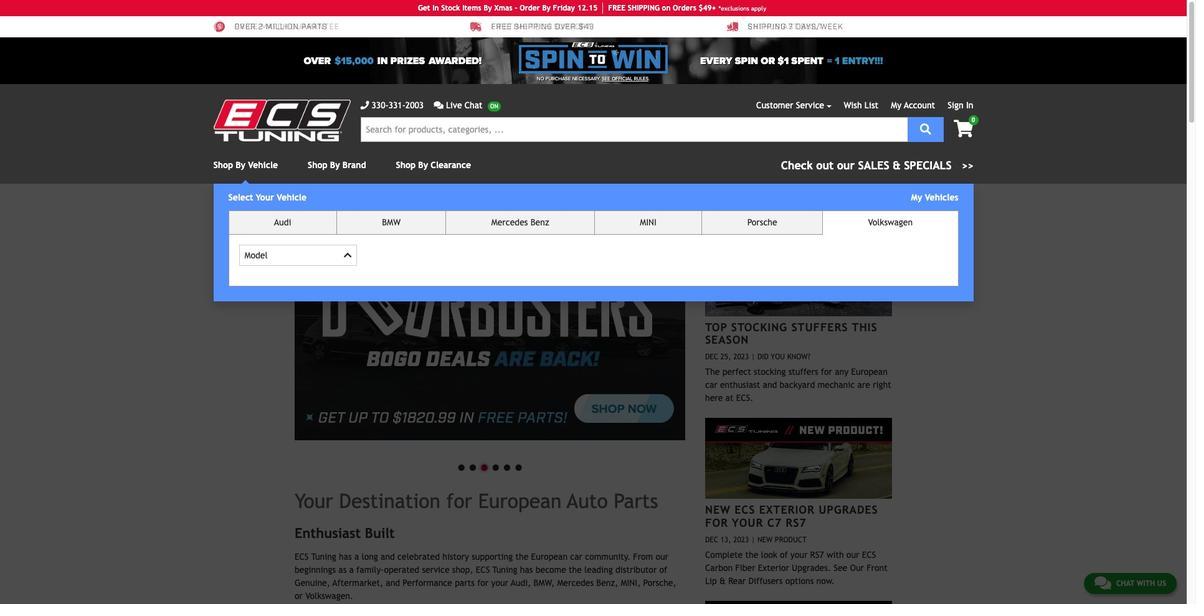 Task type: vqa. For each thing, say whether or not it's contained in the screenshot.
Option at the left bottom of the page
no



Task type: locate. For each thing, give the bounding box(es) containing it.
or left $1
[[761, 55, 775, 67]]

2 horizontal spatial your
[[732, 516, 764, 529]]

0 horizontal spatial or
[[295, 592, 303, 602]]

dec left the 25,
[[705, 353, 718, 362]]

rs7 inside dec 13, 2023 | new product complete the look of your rs7 with our ecs carbon fiber exterior upgrades. see our front lip & rear diffusers options now.
[[810, 550, 824, 560]]

shop for shop by clearance
[[396, 160, 416, 170]]

0 vertical spatial parts
[[301, 23, 327, 32]]

of inside ecs tuning has a long and celebrated history supporting the european car community. from our beginnings as a family-operated service shop, ecs tuning has become the leading distributor of genuine, aftermarket, and performance parts for your audi, bmw, mercedes benz, mini, porsche, or volkswagen.
[[660, 565, 668, 575]]

0 vertical spatial mercedes
[[492, 217, 528, 227]]

options
[[786, 576, 814, 586]]

2023 right the 25,
[[734, 353, 749, 362]]

0 vertical spatial for
[[821, 367, 832, 377]]

benz
[[531, 217, 549, 227]]

or down genuine,
[[295, 592, 303, 602]]

celebrated
[[398, 552, 440, 562]]

1 vertical spatial vehicle
[[277, 193, 307, 203]]

2 horizontal spatial shop
[[396, 160, 416, 170]]

a
[[355, 552, 359, 562], [349, 565, 354, 575]]

car
[[705, 380, 718, 390], [570, 552, 583, 562]]

see left 'our'
[[834, 563, 848, 573]]

1 vertical spatial |
[[751, 536, 755, 544]]

rs7 up upgrades.
[[810, 550, 824, 560]]

your right select
[[256, 193, 274, 203]]

lip
[[705, 576, 717, 586]]

0 vertical spatial exterior
[[759, 504, 815, 517]]

comments image
[[434, 101, 444, 110]]

1 vertical spatial exterior
[[758, 563, 789, 573]]

my account
[[891, 100, 935, 110]]

1 vertical spatial of
[[660, 565, 668, 575]]

here
[[705, 393, 723, 403]]

your up enthusiast built
[[295, 489, 333, 513]]

1 vertical spatial see
[[834, 563, 848, 573]]

and down stocking
[[763, 380, 777, 390]]

free shipping over $49 link
[[470, 21, 595, 32]]

0 vertical spatial new
[[705, 504, 731, 517]]

chat
[[465, 100, 483, 110], [1117, 580, 1135, 588]]

0 vertical spatial and
[[763, 380, 777, 390]]

in
[[377, 55, 388, 67]]

1 horizontal spatial with
[[1137, 580, 1155, 588]]

1 horizontal spatial has
[[520, 565, 533, 575]]

the left leading
[[569, 565, 582, 575]]

has up audi,
[[520, 565, 533, 575]]

| left did
[[751, 353, 755, 362]]

1 horizontal spatial for
[[477, 579, 489, 588]]

0 vertical spatial &
[[893, 159, 901, 172]]

with up upgrades.
[[827, 550, 844, 560]]

1 vertical spatial and
[[381, 552, 395, 562]]

exterior inside new ecs exterior upgrades for your c7 rs7
[[759, 504, 815, 517]]

european inside dec 25, 2023 | did you know? the perfect stocking stuffers for any european car enthusiast and backyard mechanic are right here at ecs.
[[851, 367, 888, 377]]

distributor
[[616, 565, 657, 575]]

the up audi,
[[516, 552, 529, 562]]

0 horizontal spatial parts
[[301, 23, 327, 32]]

1 vertical spatial mercedes
[[557, 579, 594, 588]]

2023 inside dec 13, 2023 | new product complete the look of your rs7 with our ecs carbon fiber exterior upgrades. see our front lip & rear diffusers options now.
[[734, 536, 749, 544]]

tab list
[[228, 211, 959, 287]]

0 horizontal spatial for
[[447, 489, 472, 513]]

apply
[[751, 5, 767, 12]]

car left 'community.'
[[570, 552, 583, 562]]

*exclusions
[[719, 5, 750, 12]]

& right sales
[[893, 159, 901, 172]]

your inside dec 13, 2023 | new product complete the look of your rs7 with our ecs carbon fiber exterior upgrades. see our front lip & rear diffusers options now.
[[791, 550, 808, 560]]

of up porsche, in the bottom right of the page
[[660, 565, 668, 575]]

c7
[[768, 516, 782, 529]]

by left "clearance"
[[418, 160, 428, 170]]

0 horizontal spatial a
[[349, 565, 354, 575]]

backyard
[[780, 380, 815, 390]]

| inside dec 13, 2023 | new product complete the look of your rs7 with our ecs carbon fiber exterior upgrades. see our front lip & rear diffusers options now.
[[751, 536, 755, 544]]

leading
[[585, 565, 613, 575]]

rules
[[634, 76, 649, 82]]

spin
[[735, 55, 758, 67]]

over 2 million parts
[[235, 23, 327, 32]]

by for shop by clearance
[[418, 160, 428, 170]]

upgrades.
[[792, 563, 831, 573]]

chat left us
[[1117, 580, 1135, 588]]

dec left 13,
[[705, 536, 718, 544]]

tuning up beginnings
[[311, 552, 336, 562]]

top stocking stuffers this season
[[705, 321, 878, 346]]

tuning down supporting
[[493, 565, 518, 575]]

by left xmas
[[484, 4, 492, 12]]

1 horizontal spatial shop
[[308, 160, 328, 170]]

0 vertical spatial see
[[602, 76, 611, 82]]

mercedes left benz
[[492, 217, 528, 227]]

330-331-2003
[[372, 100, 424, 110]]

1 vertical spatial chat
[[1117, 580, 1135, 588]]

live
[[446, 100, 462, 110]]

on
[[662, 4, 671, 12]]

enthusiast for enthusiast built
[[295, 525, 361, 541]]

vehicle up select your vehicle
[[248, 160, 278, 170]]

1 vertical spatial my
[[911, 193, 923, 203]]

items
[[463, 4, 482, 12]]

know?
[[787, 353, 811, 362]]

and right 'long' in the bottom of the page
[[381, 552, 395, 562]]

0 horizontal spatial enthusiast
[[295, 525, 361, 541]]

every spin or $1 spent = 1 entry!!!
[[700, 55, 883, 67]]

mercedes down leading
[[557, 579, 594, 588]]

0 vertical spatial has
[[339, 552, 352, 562]]

a right the as
[[349, 565, 354, 575]]

0 horizontal spatial our
[[656, 552, 669, 562]]

0 vertical spatial vehicle
[[248, 160, 278, 170]]

1 horizontal spatial car
[[705, 380, 718, 390]]

1 horizontal spatial in
[[966, 100, 974, 110]]

1 2023 from the top
[[734, 353, 749, 362]]

wish list
[[844, 100, 879, 110]]

news
[[796, 214, 832, 230]]

0 vertical spatial rs7
[[786, 516, 807, 529]]

parts down shop,
[[455, 579, 475, 588]]

european inside ecs tuning has a long and celebrated history supporting the european car community. from our beginnings as a family-operated service shop, ecs tuning has become the leading distributor of genuine, aftermarket, and performance parts for your audi, bmw, mercedes benz, mini, porsche, or volkswagen.
[[531, 552, 568, 562]]

for down the • • • • • •
[[447, 489, 472, 513]]

ecs inside new ecs exterior upgrades for your c7 rs7
[[735, 504, 755, 517]]

1 shop from the left
[[213, 160, 233, 170]]

my left account
[[891, 100, 902, 110]]

lifetime
[[491, 23, 528, 32]]

1 vertical spatial in
[[966, 100, 974, 110]]

1 horizontal spatial enthusiast
[[748, 23, 798, 32]]

your down product
[[791, 550, 808, 560]]

by for shop by brand
[[330, 160, 340, 170]]

2 shop from the left
[[308, 160, 328, 170]]

get
[[418, 4, 430, 12]]

view
[[858, 219, 875, 226]]

0 horizontal spatial shop
[[213, 160, 233, 170]]

in right sign
[[966, 100, 974, 110]]

13,
[[721, 536, 731, 544]]

my for my vehicles
[[911, 193, 923, 203]]

sales & specials link
[[781, 157, 974, 174]]

1 horizontal spatial of
[[780, 550, 788, 560]]

1 horizontal spatial the
[[569, 565, 582, 575]]

dec inside dec 25, 2023 | did you know? the perfect stocking stuffers for any european car enthusiast and backyard mechanic are right here at ecs.
[[705, 353, 718, 362]]

1 dec from the top
[[705, 353, 718, 362]]

$1
[[778, 55, 789, 67]]

shop left "clearance"
[[396, 160, 416, 170]]

see left official
[[602, 76, 611, 82]]

1 horizontal spatial over
[[304, 55, 331, 67]]

ecs right for
[[735, 504, 755, 517]]

1 vertical spatial parts
[[455, 579, 475, 588]]

parts right million
[[301, 23, 327, 32]]

1 horizontal spatial mercedes
[[557, 579, 594, 588]]

new ecs exterior upgrades for your c7 rs7 image
[[705, 418, 892, 499]]

get in stock items by xmas - order by friday 12.15
[[418, 4, 598, 12]]

0 horizontal spatial car
[[570, 552, 583, 562]]

shipping 7 days/week link
[[727, 21, 844, 32]]

1 vertical spatial new
[[758, 536, 773, 544]]

1 vertical spatial a
[[349, 565, 354, 575]]

our
[[847, 550, 860, 560], [656, 552, 669, 562]]

car inside dec 25, 2023 | did you know? the perfect stocking stuffers for any european car enthusiast and backyard mechanic are right here at ecs.
[[705, 380, 718, 390]]

| right 13,
[[751, 536, 755, 544]]

2 dec from the top
[[705, 536, 718, 544]]

support
[[554, 23, 591, 32]]

mercedes inside tab list
[[492, 217, 528, 227]]

1 vertical spatial dec
[[705, 536, 718, 544]]

1 vertical spatial for
[[447, 489, 472, 513]]

your left c7 on the right of the page
[[732, 516, 764, 529]]

1 vertical spatial or
[[295, 592, 303, 602]]

1 horizontal spatial our
[[847, 550, 860, 560]]

and down operated
[[386, 579, 400, 588]]

shop left brand
[[308, 160, 328, 170]]

our right from at the bottom of page
[[656, 552, 669, 562]]

the
[[705, 367, 720, 377]]

1 horizontal spatial see
[[834, 563, 848, 573]]

0 horizontal spatial in
[[433, 4, 439, 12]]

0 vertical spatial my
[[891, 100, 902, 110]]

family-
[[357, 565, 384, 575]]

built
[[365, 525, 395, 541]]

entry!!!
[[842, 55, 883, 67]]

service
[[796, 100, 824, 110]]

stock
[[441, 4, 460, 12]]

7
[[789, 23, 794, 32]]

tab list containing audi
[[228, 211, 959, 287]]

0 horizontal spatial new
[[705, 504, 731, 517]]

25,
[[721, 353, 731, 362]]

| for season
[[751, 353, 755, 362]]

1 vertical spatial enthusiast
[[295, 525, 361, 541]]

0 vertical spatial your
[[791, 550, 808, 560]]

with left us
[[1137, 580, 1155, 588]]

exterior inside dec 13, 2023 | new product complete the look of your rs7 with our ecs carbon fiber exterior upgrades. see our front lip & rear diffusers options now.
[[758, 563, 789, 573]]

2 vertical spatial for
[[477, 579, 489, 588]]

new up 13,
[[705, 504, 731, 517]]

1 horizontal spatial tuning
[[493, 565, 518, 575]]

2 horizontal spatial the
[[746, 550, 759, 560]]

over left 2
[[235, 23, 256, 32]]

2 horizontal spatial for
[[821, 367, 832, 377]]

0 vertical spatial car
[[705, 380, 718, 390]]

our up 'our'
[[847, 550, 860, 560]]

2 2023 from the top
[[734, 536, 749, 544]]

ecs news
[[766, 214, 832, 230]]

0 vertical spatial chat
[[465, 100, 483, 110]]

dec inside dec 13, 2023 | new product complete the look of your rs7 with our ecs carbon fiber exterior upgrades. see our front lip & rear diffusers options now.
[[705, 536, 718, 544]]

exterior down look
[[758, 563, 789, 573]]

| for for
[[751, 536, 755, 544]]

see inside dec 13, 2023 | new product complete the look of your rs7 with our ecs carbon fiber exterior upgrades. see our front lip & rear diffusers options now.
[[834, 563, 848, 573]]

for left any
[[821, 367, 832, 377]]

generic - doorbusters at ecs start right now! image
[[295, 214, 685, 441]]

over for over $15,000 in prizes
[[304, 55, 331, 67]]

sales & specials
[[858, 159, 952, 172]]

0 horizontal spatial &
[[720, 576, 726, 586]]

0
[[972, 117, 975, 123]]

with inside dec 13, 2023 | new product complete the look of your rs7 with our ecs carbon fiber exterior upgrades. see our front lip & rear diffusers options now.
[[827, 550, 844, 560]]

0 horizontal spatial your
[[491, 579, 509, 588]]

us
[[1158, 580, 1167, 588]]

1 vertical spatial 2023
[[734, 536, 749, 544]]

1 vertical spatial car
[[570, 552, 583, 562]]

0 horizontal spatial rs7
[[786, 516, 807, 529]]

1 | from the top
[[751, 353, 755, 362]]

enthusiast
[[720, 380, 760, 390]]

3 shop from the left
[[396, 160, 416, 170]]

vehicle up audi
[[277, 193, 307, 203]]

330-
[[372, 100, 389, 110]]

for down supporting
[[477, 579, 489, 588]]

0 horizontal spatial with
[[827, 550, 844, 560]]

customer service button
[[757, 99, 832, 112]]

upgrades
[[819, 504, 878, 517]]

0 horizontal spatial my
[[891, 100, 902, 110]]

your left audi,
[[491, 579, 509, 588]]

rear
[[729, 576, 746, 586]]

any
[[835, 367, 849, 377]]

the up 'fiber'
[[746, 550, 759, 560]]

of inside dec 13, 2023 | new product complete the look of your rs7 with our ecs carbon fiber exterior upgrades. see our front lip & rear diffusers options now.
[[780, 550, 788, 560]]

1 • from the left
[[456, 454, 467, 479]]

1 horizontal spatial your
[[791, 550, 808, 560]]

by for shop by vehicle
[[236, 160, 246, 170]]

1 vertical spatial your
[[491, 579, 509, 588]]

2 vertical spatial european
[[531, 552, 568, 562]]

see
[[602, 76, 611, 82], [834, 563, 848, 573]]

0 vertical spatial or
[[761, 55, 775, 67]]

0 vertical spatial |
[[751, 353, 755, 362]]

&
[[893, 159, 901, 172], [720, 576, 726, 586]]

0 vertical spatial 2023
[[734, 353, 749, 362]]

has up the as
[[339, 552, 352, 562]]

2 | from the top
[[751, 536, 755, 544]]

2023 inside dec 25, 2023 | did you know? the perfect stocking stuffers for any european car enthusiast and backyard mechanic are right here at ecs.
[[734, 353, 749, 362]]

stocking
[[754, 367, 786, 377]]

1 vertical spatial with
[[1137, 580, 1155, 588]]

rs7
[[786, 516, 807, 529], [810, 550, 824, 560]]

0 vertical spatial european
[[851, 367, 888, 377]]

a left 'long' in the bottom of the page
[[355, 552, 359, 562]]

by left brand
[[330, 160, 340, 170]]

new up look
[[758, 536, 773, 544]]

of right look
[[780, 550, 788, 560]]

2 vertical spatial your
[[732, 516, 764, 529]]

0 vertical spatial your
[[256, 193, 274, 203]]

ecs
[[766, 214, 791, 230], [735, 504, 755, 517], [862, 550, 876, 560], [295, 552, 309, 562], [476, 565, 490, 575]]

tuning
[[311, 552, 336, 562], [493, 565, 518, 575]]

0 vertical spatial with
[[827, 550, 844, 560]]

european down the • • • • • •
[[478, 489, 562, 513]]

0 vertical spatial enthusiast
[[748, 23, 798, 32]]

my left the vehicles in the top of the page
[[911, 193, 923, 203]]

chat right the live at the top left of the page
[[465, 100, 483, 110]]

over down guarantee
[[304, 55, 331, 67]]

ecs up "front"
[[862, 550, 876, 560]]

in right get
[[433, 4, 439, 12]]

for inside dec 25, 2023 | did you know? the perfect stocking stuffers for any european car enthusiast and backyard mechanic are right here at ecs.
[[821, 367, 832, 377]]

top stocking stuffers this season image
[[705, 235, 892, 316]]

1 vertical spatial your
[[295, 489, 333, 513]]

ecs tuning image
[[213, 100, 351, 141]]

parts inside ecs tuning has a long and celebrated history supporting the european car community. from our beginnings as a family-operated service shop, ecs tuning has become the leading distributor of genuine, aftermarket, and performance parts for your audi, bmw, mercedes benz, mini, porsche, or volkswagen.
[[455, 579, 475, 588]]

stuffers
[[792, 321, 848, 334]]

ecs inside dec 13, 2023 | new product complete the look of your rs7 with our ecs carbon fiber exterior upgrades. see our front lip & rear diffusers options now.
[[862, 550, 876, 560]]

every
[[700, 55, 733, 67]]

exterior up product
[[759, 504, 815, 517]]

$49+
[[699, 4, 716, 12]]

in
[[433, 4, 439, 12], [966, 100, 974, 110]]

& right lip
[[720, 576, 726, 586]]

in for sign
[[966, 100, 974, 110]]

| inside dec 25, 2023 | did you know? the perfect stocking stuffers for any european car enthusiast and backyard mechanic are right here at ecs.
[[751, 353, 755, 362]]

live chat
[[446, 100, 483, 110]]

vehicle for select your vehicle
[[277, 193, 307, 203]]

european up are
[[851, 367, 888, 377]]

for inside ecs tuning has a long and celebrated history supporting the european car community. from our beginnings as a family-operated service shop, ecs tuning has become the leading distributor of genuine, aftermarket, and performance parts for your audi, bmw, mercedes benz, mini, porsche, or volkswagen.
[[477, 579, 489, 588]]

car down 'the'
[[705, 380, 718, 390]]

1 horizontal spatial new
[[758, 536, 773, 544]]

shipping
[[514, 23, 553, 32]]

european up become
[[531, 552, 568, 562]]

shop by brand link
[[308, 160, 366, 170]]

select
[[228, 193, 253, 203]]

history
[[443, 552, 469, 562]]

mercedes inside ecs tuning has a long and celebrated history supporting the european car community. from our beginnings as a family-operated service shop, ecs tuning has become the leading distributor of genuine, aftermarket, and performance parts for your audi, bmw, mercedes benz, mini, porsche, or volkswagen.
[[557, 579, 594, 588]]

european
[[851, 367, 888, 377], [478, 489, 562, 513], [531, 552, 568, 562]]

over
[[235, 23, 256, 32], [304, 55, 331, 67]]

shop up select
[[213, 160, 233, 170]]

0 vertical spatial dec
[[705, 353, 718, 362]]

vehicles
[[925, 193, 959, 203]]

$49
[[579, 23, 595, 32]]

top
[[705, 321, 728, 334]]

0 horizontal spatial has
[[339, 552, 352, 562]]

0 horizontal spatial of
[[660, 565, 668, 575]]

1 horizontal spatial my
[[911, 193, 923, 203]]

by up select
[[236, 160, 246, 170]]

days/week
[[796, 23, 844, 32]]

1 vertical spatial &
[[720, 576, 726, 586]]

aftermarket,
[[333, 579, 383, 588]]

brand
[[343, 160, 366, 170]]

0 horizontal spatial mercedes
[[492, 217, 528, 227]]

2023 right 13,
[[734, 536, 749, 544]]

your inside new ecs exterior upgrades for your c7 rs7
[[732, 516, 764, 529]]

rs7 up product
[[786, 516, 807, 529]]

shop by clearance
[[396, 160, 471, 170]]



Task type: describe. For each thing, give the bounding box(es) containing it.
from
[[633, 552, 653, 562]]

3 • from the left
[[479, 454, 490, 479]]

shop by clearance link
[[396, 160, 471, 170]]

2
[[258, 23, 263, 32]]

stocking
[[731, 321, 788, 334]]

look
[[761, 550, 778, 560]]

enthusiast built
[[748, 23, 823, 32]]

dec for new ecs exterior upgrades for your c7 rs7
[[705, 536, 718, 544]]

2023 for season
[[734, 353, 749, 362]]

front
[[867, 563, 888, 573]]

ping
[[643, 4, 660, 12]]

over
[[555, 23, 576, 32]]

.
[[649, 76, 650, 82]]

1 horizontal spatial &
[[893, 159, 901, 172]]

or inside ecs tuning has a long and celebrated history supporting the european car community. from our beginnings as a family-operated service shop, ecs tuning has become the leading distributor of genuine, aftermarket, and performance parts for your audi, bmw, mercedes benz, mini, porsche, or volkswagen.
[[295, 592, 303, 602]]

customer service
[[757, 100, 824, 110]]

1 vertical spatial has
[[520, 565, 533, 575]]

complete
[[705, 550, 743, 560]]

audi
[[274, 217, 291, 227]]

1 vertical spatial european
[[478, 489, 562, 513]]

chat with us
[[1117, 580, 1167, 588]]

new ecs exterior upgrades for your c7 rs7 link
[[705, 504, 878, 529]]

all
[[877, 219, 887, 226]]

your inside ecs tuning has a long and celebrated history supporting the european car community. from our beginnings as a family-operated service shop, ecs tuning has become the leading distributor of genuine, aftermarket, and performance parts for your audi, bmw, mercedes benz, mini, porsche, or volkswagen.
[[491, 579, 509, 588]]

5 • from the left
[[502, 454, 513, 479]]

ecs tuning has a long and celebrated history supporting the european car community. from our beginnings as a family-operated service shop, ecs tuning has become the leading distributor of genuine, aftermarket, and performance parts for your audi, bmw, mercedes benz, mini, porsche, or volkswagen.
[[295, 552, 677, 602]]

enthusiast for enthusiast built
[[748, 23, 798, 32]]

rs7 inside new ecs exterior upgrades for your c7 rs7
[[786, 516, 807, 529]]

wish list link
[[844, 100, 879, 110]]

new ecs b9 rs5 3.0t valved exhaust system image
[[705, 601, 892, 604]]

shop by vehicle
[[213, 160, 278, 170]]

auto
[[567, 489, 608, 513]]

order
[[520, 4, 540, 12]]

benz,
[[597, 579, 618, 588]]

friday
[[553, 4, 575, 12]]

porsche
[[748, 217, 777, 227]]

live chat link
[[434, 99, 501, 112]]

ecs down supporting
[[476, 565, 490, 575]]

free
[[608, 4, 626, 12]]

community.
[[585, 552, 631, 562]]

shop for shop by vehicle
[[213, 160, 233, 170]]

new inside dec 13, 2023 | new product complete the look of your rs7 with our ecs carbon fiber exterior upgrades. see our front lip & rear diffusers options now.
[[758, 536, 773, 544]]

become
[[536, 565, 566, 575]]

match
[[261, 23, 289, 32]]

vehicle for shop by vehicle
[[248, 160, 278, 170]]

diffusers
[[749, 576, 783, 586]]

*exclusions apply link
[[719, 3, 767, 13]]

ecs tuning 'spin to win' contest logo image
[[519, 42, 668, 74]]

car inside ecs tuning has a long and celebrated history supporting the european car community. from our beginnings as a family-operated service shop, ecs tuning has become the leading distributor of genuine, aftermarket, and performance parts for your audi, bmw, mercedes benz, mini, porsche, or volkswagen.
[[570, 552, 583, 562]]

0 horizontal spatial your
[[256, 193, 274, 203]]

no purchase necessary. see official rules .
[[537, 76, 650, 82]]

0 horizontal spatial see
[[602, 76, 611, 82]]

2023 for for
[[734, 536, 749, 544]]

our inside ecs tuning has a long and celebrated history supporting the european car community. from our beginnings as a family-operated service shop, ecs tuning has become the leading distributor of genuine, aftermarket, and performance parts for your audi, bmw, mercedes benz, mini, porsche, or volkswagen.
[[656, 552, 669, 562]]

my vehicles
[[911, 193, 959, 203]]

xmas
[[494, 4, 513, 12]]

our inside dec 13, 2023 | new product complete the look of your rs7 with our ecs carbon fiber exterior upgrades. see our front lip & rear diffusers options now.
[[847, 550, 860, 560]]

right
[[873, 380, 892, 390]]

331-
[[389, 100, 406, 110]]

operated
[[384, 565, 419, 575]]

ecs left news
[[766, 214, 791, 230]]

0 horizontal spatial chat
[[465, 100, 483, 110]]

=
[[827, 55, 833, 67]]

Search text field
[[360, 117, 908, 142]]

ship
[[628, 4, 643, 12]]

the inside dec 13, 2023 | new product complete the look of your rs7 with our ecs carbon fiber exterior upgrades. see our front lip & rear diffusers options now.
[[746, 550, 759, 560]]

1 horizontal spatial a
[[355, 552, 359, 562]]

dec 13, 2023 | new product complete the look of your rs7 with our ecs carbon fiber exterior upgrades. see our front lip & rear diffusers options now.
[[705, 536, 888, 586]]

lifetime tech support link
[[470, 21, 591, 32]]

bmw
[[382, 217, 401, 227]]

necessary.
[[572, 76, 601, 82]]

ecs.
[[736, 393, 754, 403]]

1 horizontal spatial or
[[761, 55, 775, 67]]

model
[[245, 250, 268, 260]]

shop for shop by brand
[[308, 160, 328, 170]]

shipping
[[748, 23, 786, 32]]

over $15,000 in prizes
[[304, 55, 425, 67]]

ecs up beginnings
[[295, 552, 309, 562]]

with inside chat with us link
[[1137, 580, 1155, 588]]

my account link
[[891, 100, 935, 110]]

shopping cart image
[[954, 120, 974, 138]]

list
[[865, 100, 879, 110]]

our
[[850, 563, 864, 573]]

perfect
[[723, 367, 751, 377]]

1 vertical spatial tuning
[[493, 565, 518, 575]]

2 vertical spatial and
[[386, 579, 400, 588]]

and inside dec 25, 2023 | did you know? the perfect stocking stuffers for any european car enthusiast and backyard mechanic are right here at ecs.
[[763, 380, 777, 390]]

built
[[801, 23, 823, 32]]

over for over 2 million parts
[[235, 23, 256, 32]]

in for get
[[433, 4, 439, 12]]

performance
[[403, 579, 452, 588]]

porsche,
[[643, 579, 677, 588]]

chat with us link
[[1084, 573, 1177, 594]]

1 horizontal spatial your
[[295, 489, 333, 513]]

select your vehicle
[[228, 193, 307, 203]]

2 • from the left
[[467, 454, 479, 479]]

phone image
[[360, 101, 369, 110]]

official
[[612, 76, 633, 82]]

free ship ping on orders $49+ *exclusions apply
[[608, 4, 767, 12]]

see official rules link
[[602, 75, 649, 83]]

tech
[[530, 23, 551, 32]]

million
[[266, 23, 299, 32]]

price match guarantee
[[235, 23, 339, 32]]

now.
[[817, 576, 835, 586]]

0 vertical spatial tuning
[[311, 552, 336, 562]]

mechanic
[[818, 380, 855, 390]]

my for my account
[[891, 100, 902, 110]]

new inside new ecs exterior upgrades for your c7 rs7
[[705, 504, 731, 517]]

are
[[858, 380, 870, 390]]

guarantee
[[291, 23, 339, 32]]

price
[[235, 23, 259, 32]]

dec for top stocking stuffers this season
[[705, 353, 718, 362]]

season
[[705, 333, 749, 346]]

search image
[[920, 123, 931, 134]]

prizes
[[391, 55, 425, 67]]

sign in link
[[948, 100, 974, 110]]

mini,
[[621, 579, 641, 588]]

4 • from the left
[[490, 454, 502, 479]]

over 2 million parts link
[[213, 21, 327, 32]]

0 horizontal spatial the
[[516, 552, 529, 562]]

& inside dec 13, 2023 | new product complete the look of your rs7 with our ecs carbon fiber exterior upgrades. see our front lip & rear diffusers options now.
[[720, 576, 726, 586]]

6 • from the left
[[513, 454, 524, 479]]

mercedes benz
[[492, 217, 549, 227]]

bmw,
[[534, 579, 555, 588]]

by right order
[[542, 4, 551, 12]]

1 horizontal spatial chat
[[1117, 580, 1135, 588]]

sales
[[858, 159, 890, 172]]

carbon
[[705, 563, 733, 573]]

wish
[[844, 100, 862, 110]]

price match guarantee link
[[213, 21, 339, 32]]



